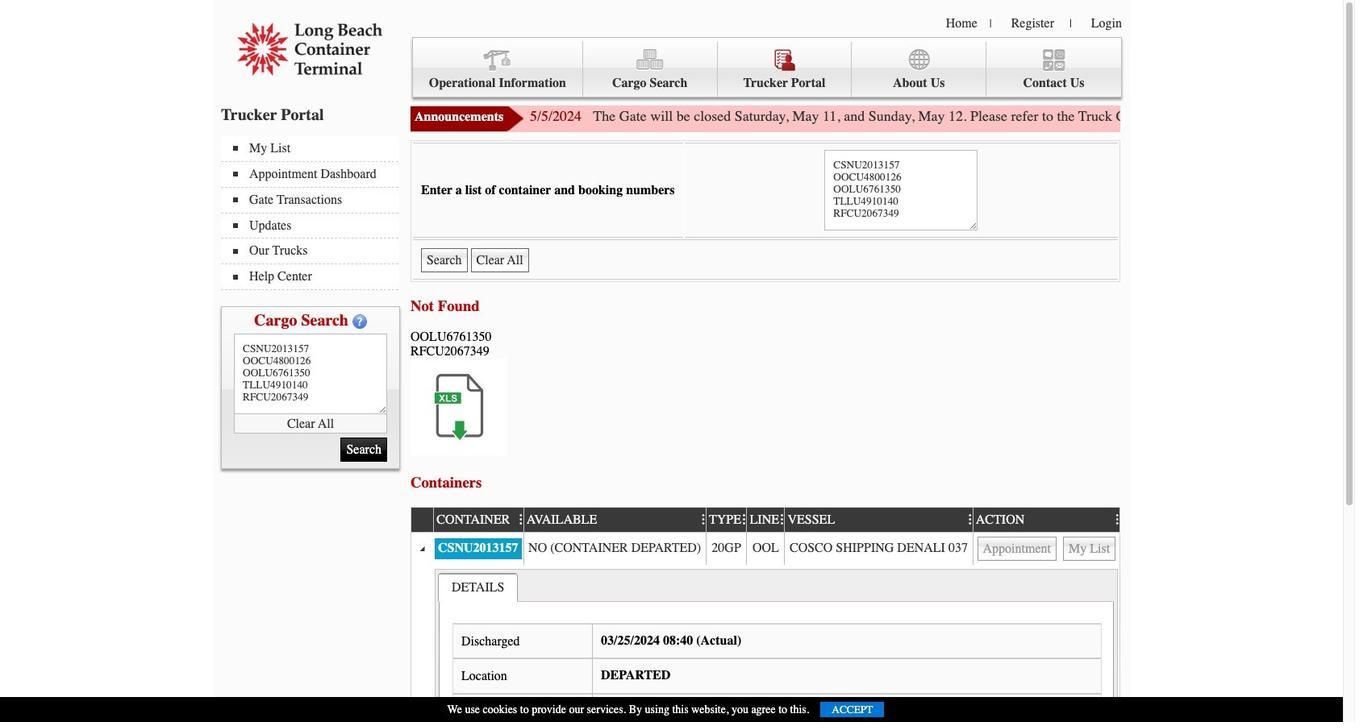 Task type: describe. For each thing, give the bounding box(es) containing it.
vessel edit column settings image
[[964, 514, 973, 527]]

available edit column settings image
[[697, 514, 706, 527]]

2 row from the top
[[411, 533, 1120, 565]]

type edit column settings image
[[738, 514, 747, 527]]

Enter container numbers and/ or booking numbers. Press ESC to reset input box text field
[[825, 150, 978, 231]]

1 horizontal spatial menu bar
[[412, 37, 1122, 98]]



Task type: locate. For each thing, give the bounding box(es) containing it.
0 vertical spatial menu bar
[[412, 37, 1122, 98]]

3 row from the top
[[411, 565, 1120, 723]]

row
[[411, 507, 1127, 533], [411, 533, 1120, 565], [411, 565, 1120, 723]]

1 vertical spatial menu bar
[[221, 136, 407, 290]]

None submit
[[421, 248, 468, 273], [341, 438, 387, 462], [421, 248, 468, 273], [341, 438, 387, 462]]

1 row from the top
[[411, 507, 1127, 533]]

container edit column settings image
[[515, 514, 523, 527]]

0 horizontal spatial menu bar
[[221, 136, 407, 290]]

tree grid
[[411, 507, 1127, 723]]

column header
[[411, 508, 433, 533]]

tab
[[438, 573, 518, 603]]

action edit column settings image
[[1111, 514, 1120, 527]]

row group
[[411, 533, 1120, 723]]

menu bar
[[412, 37, 1122, 98], [221, 136, 407, 290]]

tab list
[[438, 573, 518, 603]]

line edit column settings image
[[776, 514, 784, 527]]

Enter container numbers and/ or booking numbers.  text field
[[234, 334, 387, 415]]

None button
[[471, 248, 529, 273], [977, 537, 1057, 561], [1063, 537, 1116, 561], [471, 248, 529, 273], [977, 537, 1057, 561], [1063, 537, 1116, 561]]

cell
[[411, 533, 433, 565], [433, 533, 523, 565], [523, 533, 706, 565], [706, 533, 747, 565], [747, 533, 784, 565], [784, 533, 973, 565], [973, 533, 1120, 565], [411, 565, 433, 723], [433, 565, 1120, 723]]



Task type: vqa. For each thing, say whether or not it's contained in the screenshot.
Gate Activity:
no



